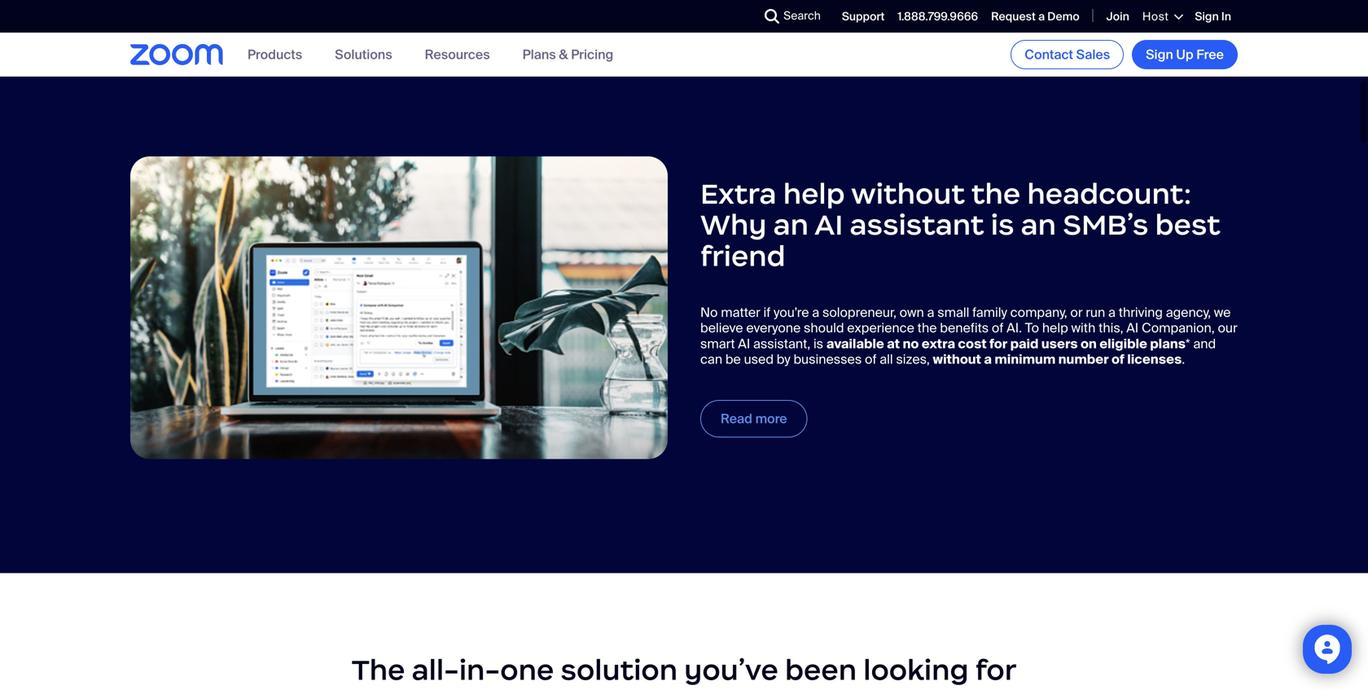 Task type: locate. For each thing, give the bounding box(es) containing it.
more
[[756, 410, 788, 427]]

plans & pricing link
[[523, 46, 614, 63]]

2 horizontal spatial of
[[1112, 351, 1125, 368]]

1 vertical spatial is
[[814, 335, 824, 352]]

2 horizontal spatial ai
[[1127, 320, 1139, 337]]

read more
[[721, 410, 788, 427]]

help right to
[[1043, 320, 1069, 337]]

we
[[1215, 304, 1232, 321]]

host
[[1143, 9, 1170, 24]]

assistant
[[850, 207, 985, 243]]

1 horizontal spatial an
[[1022, 207, 1057, 243]]

of inside no matter if you're a solopreneur, own a small family company, or run a thriving agency, we believe everyone should experience the benefits of ai. to help with this, ai companion, our smart ai assistant, is
[[992, 320, 1004, 337]]

* and can be used by businesses of all sizes,
[[701, 335, 1217, 368]]

0 vertical spatial help
[[784, 176, 846, 211]]

no
[[701, 304, 718, 321]]

host button
[[1143, 9, 1183, 24]]

can
[[701, 351, 723, 368]]

is
[[992, 207, 1015, 243], [814, 335, 824, 352]]

1 vertical spatial help
[[1043, 320, 1069, 337]]

in-
[[459, 652, 501, 688]]

join link
[[1107, 9, 1130, 24]]

by
[[777, 351, 791, 368]]

0 horizontal spatial an
[[774, 207, 809, 243]]

sign in
[[1196, 9, 1232, 24]]

an right why at the top right of the page
[[774, 207, 809, 243]]

read more link
[[701, 400, 808, 437]]

free
[[1197, 46, 1225, 63]]

1 vertical spatial sign
[[1147, 46, 1174, 63]]

a left minimum
[[985, 351, 992, 368]]

1 horizontal spatial is
[[992, 207, 1015, 243]]

you've
[[685, 652, 779, 688]]

0 horizontal spatial sign
[[1147, 46, 1174, 63]]

0 horizontal spatial the
[[918, 320, 938, 337]]

should
[[804, 320, 845, 337]]

extra
[[922, 335, 956, 352]]

businesses
[[794, 351, 862, 368]]

resources button
[[425, 46, 490, 63]]

support link
[[842, 9, 885, 24]]

a right own
[[928, 304, 935, 321]]

contact sales link
[[1011, 40, 1125, 69]]

0 horizontal spatial is
[[814, 335, 824, 352]]

1 horizontal spatial of
[[992, 320, 1004, 337]]

1 horizontal spatial ai
[[815, 207, 844, 243]]

.
[[1183, 351, 1186, 368]]

in
[[1222, 9, 1232, 24]]

own
[[900, 304, 925, 321]]

1 vertical spatial the
[[918, 320, 938, 337]]

the
[[352, 652, 405, 688]]

to
[[1026, 320, 1040, 337]]

is inside no matter if you're a solopreneur, own a small family company, or run a thriving agency, we believe everyone should experience the benefits of ai. to help with this, ai companion, our smart ai assistant, is
[[814, 335, 824, 352]]

0 horizontal spatial help
[[784, 176, 846, 211]]

0 vertical spatial the
[[972, 176, 1021, 211]]

companion,
[[1142, 320, 1216, 337]]

experience
[[848, 320, 915, 337]]

resources
[[425, 46, 490, 63]]

contact sales
[[1025, 46, 1111, 63]]

sign up free
[[1147, 46, 1225, 63]]

our
[[1219, 320, 1238, 337]]

sign left the in
[[1196, 9, 1220, 24]]

of
[[992, 320, 1004, 337], [865, 351, 877, 368], [1112, 351, 1125, 368]]

1 horizontal spatial help
[[1043, 320, 1069, 337]]

for left paid
[[990, 335, 1008, 352]]

1 horizontal spatial the
[[972, 176, 1021, 211]]

of down this,
[[1112, 351, 1125, 368]]

search image
[[765, 9, 780, 24], [765, 9, 780, 24]]

an left smb's
[[1022, 207, 1057, 243]]

of left all
[[865, 351, 877, 368]]

without
[[852, 176, 966, 211], [933, 351, 982, 368]]

sign left 'up'
[[1147, 46, 1174, 63]]

all-
[[412, 652, 459, 688]]

without inside extra help without the headcount: why an ai assistant is an smb's best friend
[[852, 176, 966, 211]]

ai inside extra help without the headcount: why an ai assistant is an smb's best friend
[[815, 207, 844, 243]]

1 horizontal spatial sign
[[1196, 9, 1220, 24]]

search
[[784, 8, 821, 23]]

help
[[784, 176, 846, 211], [1043, 320, 1069, 337]]

without a minimum number of licenses .
[[933, 351, 1186, 368]]

sign in link
[[1196, 9, 1232, 24]]

help inside extra help without the headcount: why an ai assistant is an smb's best friend
[[784, 176, 846, 211]]

available
[[827, 335, 885, 352]]

help right extra
[[784, 176, 846, 211]]

a
[[1039, 9, 1046, 24], [813, 304, 820, 321], [928, 304, 935, 321], [1109, 304, 1116, 321], [985, 351, 992, 368]]

for right looking
[[976, 652, 1017, 688]]

0 vertical spatial without
[[852, 176, 966, 211]]

sign up free link
[[1133, 40, 1239, 69]]

solopreneur,
[[823, 304, 897, 321]]

best
[[1156, 207, 1221, 243]]

believe
[[701, 320, 744, 337]]

company,
[[1011, 304, 1068, 321]]

&
[[559, 46, 568, 63]]

a right you're in the top of the page
[[813, 304, 820, 321]]

with
[[1072, 320, 1096, 337]]

0 vertical spatial sign
[[1196, 9, 1220, 24]]

0 horizontal spatial ai
[[738, 335, 751, 352]]

the inside extra help without the headcount: why an ai assistant is an smb's best friend
[[972, 176, 1021, 211]]

one
[[501, 652, 554, 688]]

0 vertical spatial is
[[992, 207, 1015, 243]]

ai
[[815, 207, 844, 243], [1127, 320, 1139, 337], [738, 335, 751, 352]]

the inside no matter if you're a solopreneur, own a small family company, or run a thriving agency, we believe everyone should experience the benefits of ai. to help with this, ai companion, our smart ai assistant, is
[[918, 320, 938, 337]]

on
[[1081, 335, 1098, 352]]

of left ai.
[[992, 320, 1004, 337]]

sign
[[1196, 9, 1220, 24], [1147, 46, 1174, 63]]

request
[[992, 9, 1036, 24]]

0 horizontal spatial of
[[865, 351, 877, 368]]

friend
[[701, 238, 786, 274]]

and
[[1194, 335, 1217, 352]]



Task type: describe. For each thing, give the bounding box(es) containing it.
2 an from the left
[[1022, 207, 1057, 243]]

been
[[786, 652, 857, 688]]

small
[[938, 304, 970, 321]]

everyone
[[747, 320, 801, 337]]

extra help without the headcount: why an ai assistant is an smb's best friend
[[701, 176, 1221, 274]]

cost
[[959, 335, 987, 352]]

sign for sign in
[[1196, 9, 1220, 24]]

help inside no matter if you're a solopreneur, own a small family company, or run a thriving agency, we believe everyone should experience the benefits of ai. to help with this, ai companion, our smart ai assistant, is
[[1043, 320, 1069, 337]]

request a demo
[[992, 9, 1080, 24]]

benefits
[[941, 320, 989, 337]]

a right run
[[1109, 304, 1116, 321]]

extra help without the headcount: why an ai assistant is an smb's best friend image
[[130, 157, 668, 459]]

extra
[[701, 176, 777, 211]]

plans & pricing
[[523, 46, 614, 63]]

ai.
[[1007, 320, 1023, 337]]

sign for sign up free
[[1147, 46, 1174, 63]]

or
[[1071, 304, 1083, 321]]

solution
[[561, 652, 678, 688]]

eligible
[[1100, 335, 1148, 352]]

sales
[[1077, 46, 1111, 63]]

smb's
[[1064, 207, 1149, 243]]

matter
[[721, 304, 761, 321]]

is inside extra help without the headcount: why an ai assistant is an smb's best friend
[[992, 207, 1015, 243]]

1 an from the left
[[774, 207, 809, 243]]

products button
[[248, 46, 302, 63]]

family
[[973, 304, 1008, 321]]

products
[[248, 46, 302, 63]]

no
[[903, 335, 919, 352]]

all
[[880, 351, 894, 368]]

available at no extra cost for paid users on eligible plans
[[827, 335, 1186, 352]]

paid
[[1011, 335, 1039, 352]]

why
[[701, 207, 767, 243]]

users
[[1042, 335, 1079, 352]]

solutions button
[[335, 46, 392, 63]]

of inside '* and can be used by businesses of all sizes,'
[[865, 351, 877, 368]]

zoom logo image
[[130, 44, 223, 65]]

licenses
[[1128, 351, 1183, 368]]

assistant,
[[754, 335, 811, 352]]

you're
[[774, 304, 810, 321]]

a left demo
[[1039, 9, 1046, 24]]

sizes,
[[897, 351, 930, 368]]

1 vertical spatial for
[[976, 652, 1017, 688]]

support
[[842, 9, 885, 24]]

plans
[[523, 46, 556, 63]]

be
[[726, 351, 741, 368]]

1.888.799.9666
[[898, 9, 979, 24]]

number
[[1059, 351, 1110, 368]]

used
[[744, 351, 774, 368]]

if
[[764, 304, 771, 321]]

looking
[[864, 652, 969, 688]]

plans
[[1151, 335, 1186, 352]]

thriving
[[1119, 304, 1164, 321]]

1 vertical spatial without
[[933, 351, 982, 368]]

headcount:
[[1028, 176, 1192, 211]]

0 vertical spatial for
[[990, 335, 1008, 352]]

this,
[[1099, 320, 1124, 337]]

run
[[1086, 304, 1106, 321]]

request a demo link
[[992, 9, 1080, 24]]

solutions
[[335, 46, 392, 63]]

read
[[721, 410, 753, 427]]

pricing
[[571, 46, 614, 63]]

*
[[1186, 335, 1191, 352]]

the all-in-one solution you've been looking for
[[352, 652, 1017, 688]]

agency,
[[1167, 304, 1212, 321]]

smart
[[701, 335, 735, 352]]

up
[[1177, 46, 1194, 63]]

demo
[[1048, 9, 1080, 24]]

at
[[888, 335, 900, 352]]

minimum
[[995, 351, 1056, 368]]

join
[[1107, 9, 1130, 24]]

contact
[[1025, 46, 1074, 63]]



Task type: vqa. For each thing, say whether or not it's contained in the screenshot.
Product
no



